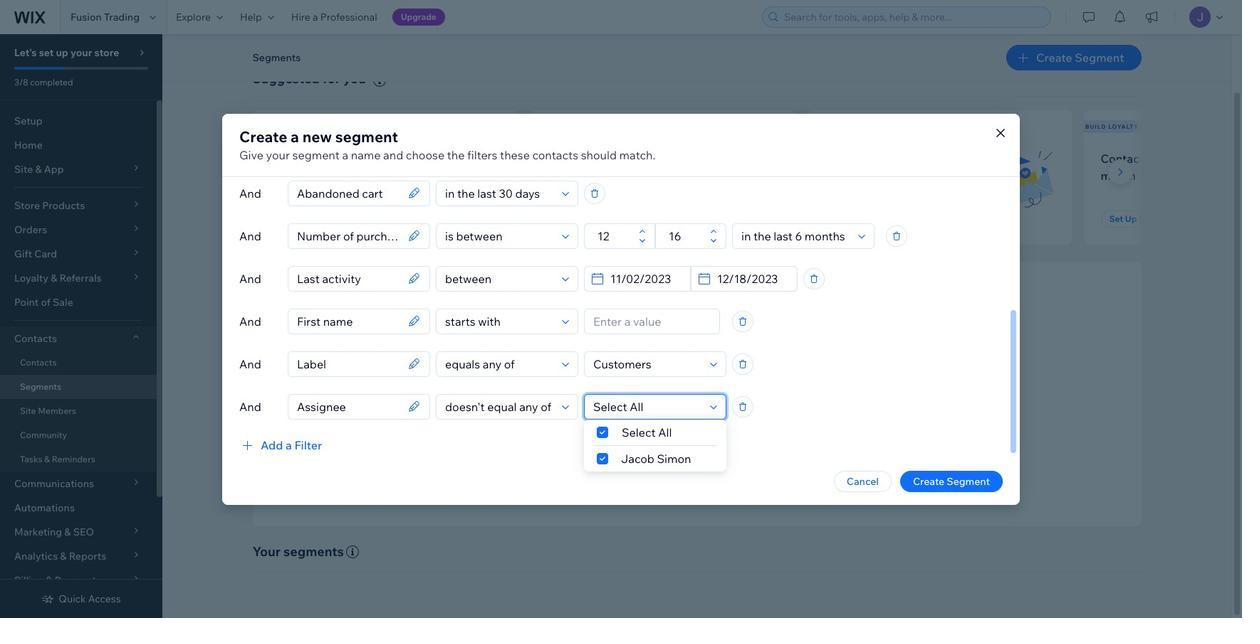 Task type: vqa. For each thing, say whether or not it's contained in the screenshot.
PODCASTS
no



Task type: locate. For each thing, give the bounding box(es) containing it.
1 set from the left
[[278, 214, 292, 224]]

new up give
[[254, 123, 270, 130]]

email up the on
[[860, 152, 889, 166]]

2 horizontal spatial create segment
[[1036, 51, 1124, 65]]

a right with
[[1178, 152, 1184, 166]]

create
[[1036, 51, 1072, 65], [239, 127, 287, 146], [555, 403, 587, 416], [913, 475, 944, 488], [664, 477, 700, 491]]

From text field
[[593, 224, 635, 248]]

set up segment button down made
[[547, 211, 631, 228]]

1 who from the left
[[345, 152, 368, 166]]

1 vertical spatial contacts
[[14, 333, 57, 345]]

access
[[88, 593, 121, 606]]

your down "select"
[[614, 441, 634, 454]]

set up segment button down contacts with a birthday th
[[1101, 211, 1185, 228]]

value
[[660, 441, 685, 454]]

To text field
[[664, 224, 706, 248]]

explore
[[176, 11, 211, 24]]

None field
[[293, 181, 404, 205], [293, 224, 404, 248], [293, 267, 404, 291], [293, 309, 404, 334], [293, 352, 404, 376], [293, 395, 404, 419], [293, 181, 404, 205], [293, 224, 404, 248], [293, 267, 404, 291], [293, 309, 404, 334], [293, 352, 404, 376], [293, 395, 404, 419]]

up left from text box
[[571, 214, 583, 224]]

point of sale link
[[0, 291, 157, 315]]

up for made
[[571, 214, 583, 224]]

2 who from the left
[[656, 152, 679, 166]]

segments up site members
[[20, 382, 61, 392]]

set up segment for subscribed
[[278, 214, 345, 224]]

your down name
[[346, 169, 370, 183]]

0 vertical spatial subscribers
[[272, 123, 321, 130]]

set for active email subscribers who clicked on your campaign
[[832, 214, 846, 224]]

0 vertical spatial new
[[254, 123, 270, 130]]

yet
[[682, 169, 699, 183]]

select options field up select all at right
[[589, 395, 706, 419]]

2 horizontal spatial contacts
[[674, 403, 714, 416]]

0 horizontal spatial to
[[332, 169, 343, 183]]

fusion
[[71, 11, 102, 24]]

1 horizontal spatial to
[[575, 441, 584, 454]]

a down customers
[[621, 169, 627, 183]]

0 horizontal spatial subscribers
[[272, 123, 321, 130]]

trading
[[104, 11, 140, 24]]

create segment button
[[1006, 45, 1141, 71], [900, 471, 1003, 492], [642, 476, 752, 493]]

new inside new contacts who recently subscribed to your mailing list
[[270, 152, 294, 166]]

subscribers down suggested
[[272, 123, 321, 130]]

contacts down loyalty
[[1101, 152, 1149, 166]]

0 vertical spatial of
[[41, 296, 50, 309]]

0 vertical spatial email
[[860, 152, 889, 166]]

the left the filters on the left top of the page
[[447, 148, 465, 162]]

1 horizontal spatial contacts
[[532, 148, 578, 162]]

add a filter
[[261, 438, 322, 453]]

potential customers who haven't made a purchase yet
[[547, 152, 699, 183]]

a right add
[[286, 438, 292, 453]]

and for sixth choose a condition field from the top of the page
[[239, 400, 261, 414]]

1 horizontal spatial email
[[860, 152, 889, 166]]

tasks
[[20, 454, 42, 465]]

1 set up segment from the left
[[278, 214, 345, 224]]

set up segment button down 'subscribed'
[[270, 211, 354, 228]]

quick access button
[[42, 593, 121, 606]]

set up segment button for subscribed
[[270, 211, 354, 228]]

your right the up
[[70, 46, 92, 59]]

send
[[555, 422, 580, 435]]

of inside sidebar element
[[41, 296, 50, 309]]

2 horizontal spatial who
[[957, 152, 980, 166]]

your right the on
[[880, 169, 904, 183]]

contacts down point of sale
[[14, 333, 57, 345]]

contacts
[[1101, 152, 1149, 166], [14, 333, 57, 345], [20, 358, 57, 368]]

1 horizontal spatial and
[[787, 422, 805, 435]]

contacts inside new contacts who recently subscribed to your mailing list
[[296, 152, 343, 166]]

a inside hire a professional link
[[313, 11, 318, 24]]

who left 'recently'
[[345, 152, 368, 166]]

list
[[414, 169, 430, 183]]

right
[[665, 382, 694, 398]]

customers
[[597, 152, 654, 166]]

0 vertical spatial select options field
[[589, 352, 706, 376]]

and
[[239, 186, 261, 200], [239, 229, 261, 243], [239, 272, 261, 286], [239, 314, 261, 329], [239, 357, 261, 371], [239, 400, 261, 414]]

to right get
[[575, 441, 584, 454]]

3 set up segment from the left
[[832, 214, 899, 224]]

to right 'subscribed'
[[332, 169, 343, 183]]

4 set up segment from the left
[[1109, 214, 1176, 224]]

your
[[70, 46, 92, 59], [266, 148, 290, 162], [346, 169, 370, 183], [880, 169, 904, 183], [614, 441, 634, 454]]

new subscribers
[[254, 123, 321, 130]]

segment down new
[[292, 148, 340, 162]]

segments for segments button in the left of the page
[[252, 51, 301, 64]]

hire a professional
[[291, 11, 377, 24]]

0 vertical spatial contacts
[[1101, 152, 1149, 166]]

4 and from the top
[[239, 314, 261, 329]]

email inside active email subscribers who clicked on your campaign
[[860, 152, 889, 166]]

contacts down contacts popup button
[[20, 358, 57, 368]]

set
[[278, 214, 292, 224], [555, 214, 569, 224], [832, 214, 846, 224], [1109, 214, 1123, 224]]

contacts inside popup button
[[14, 333, 57, 345]]

set up segment down 'subscribed'
[[278, 214, 345, 224]]

a
[[313, 11, 318, 24], [291, 127, 299, 146], [342, 148, 348, 162], [1178, 152, 1184, 166], [621, 169, 627, 183], [286, 438, 292, 453]]

1 vertical spatial of
[[662, 403, 671, 416]]

automatically
[[773, 403, 835, 416]]

point of sale
[[14, 296, 73, 309]]

and for first choose a condition field from the top of the page
[[239, 186, 261, 200]]

contacts up the campaigns
[[674, 403, 714, 416]]

th
[[1234, 152, 1242, 166]]

segment
[[335, 127, 398, 146], [292, 148, 340, 162]]

contacts up haven't at the top left of the page
[[532, 148, 578, 162]]

segment up name
[[335, 127, 398, 146]]

home link
[[0, 133, 157, 157]]

and for second choose a condition field from the top of the page
[[239, 229, 261, 243]]

who inside new contacts who recently subscribed to your mailing list
[[345, 152, 368, 166]]

Choose a condition field
[[441, 181, 558, 205], [441, 224, 558, 248], [441, 267, 558, 291], [441, 309, 558, 334], [441, 352, 558, 376], [441, 395, 558, 419]]

1 vertical spatial the
[[642, 382, 662, 398]]

site members link
[[0, 400, 157, 424]]

1 and from the top
[[239, 186, 261, 200]]

up down the "clicked"
[[848, 214, 860, 224]]

1 horizontal spatial subscribers
[[892, 152, 955, 166]]

2 horizontal spatial create segment button
[[1006, 45, 1141, 71]]

1 vertical spatial to
[[724, 422, 734, 435]]

Jacob Simon checkbox
[[584, 447, 726, 472]]

who inside active email subscribers who clicked on your campaign
[[957, 152, 980, 166]]

0 vertical spatial segment
[[335, 127, 398, 146]]

1 vertical spatial email
[[644, 422, 669, 435]]

1 vertical spatial select options field
[[589, 395, 706, 419]]

cancel
[[847, 475, 879, 488]]

a right hire
[[313, 11, 318, 24]]

list
[[250, 110, 1242, 245]]

subscribers up campaign
[[892, 152, 955, 166]]

who inside "potential customers who haven't made a purchase yet"
[[656, 152, 679, 166]]

1 horizontal spatial who
[[656, 152, 679, 166]]

email up 'high-'
[[644, 422, 669, 435]]

your right give
[[266, 148, 290, 162]]

set up segment down made
[[555, 214, 622, 224]]

create segment button for segments
[[1006, 45, 1141, 71]]

set up segment down contacts with a birthday th
[[1109, 214, 1176, 224]]

to
[[332, 169, 343, 183], [724, 422, 734, 435], [575, 441, 584, 454]]

Select options field
[[589, 352, 706, 376], [589, 395, 706, 419]]

contacts down new
[[296, 152, 343, 166]]

3 and from the top
[[239, 272, 261, 286]]

1 horizontal spatial create segment
[[913, 475, 990, 488]]

None checkbox
[[597, 424, 608, 442]]

0 horizontal spatial create segment
[[664, 477, 752, 491]]

should
[[581, 148, 617, 162]]

customers,
[[687, 441, 739, 454]]

cancel button
[[834, 471, 892, 492]]

segments up suggested
[[252, 51, 301, 64]]

with
[[1152, 152, 1175, 166]]

2 and from the top
[[239, 229, 261, 243]]

0 vertical spatial to
[[332, 169, 343, 183]]

choose
[[406, 148, 445, 162]]

and for third choose a condition field
[[239, 272, 261, 286]]

up down contacts with a birthday th
[[1125, 214, 1137, 224]]

potential
[[547, 152, 594, 166]]

contacts with a birthday th
[[1101, 152, 1242, 183]]

1 vertical spatial subscribers
[[892, 152, 955, 166]]

contacts link
[[0, 351, 157, 375]]

0 vertical spatial segments
[[252, 51, 301, 64]]

who up campaign
[[957, 152, 980, 166]]

leads
[[784, 441, 809, 454]]

0 vertical spatial and
[[383, 148, 403, 162]]

0 horizontal spatial contacts
[[296, 152, 343, 166]]

contacts inside contacts with a birthday th
[[1101, 152, 1149, 166]]

site
[[20, 406, 36, 417]]

contacts inside reach the right target audience create specific groups of contacts that update automatically send personalized email campaigns to drive sales and build trust get to know your high-value customers, potential leads and more
[[674, 403, 714, 416]]

3 who from the left
[[957, 152, 980, 166]]

campaigns
[[671, 422, 722, 435]]

2 vertical spatial and
[[811, 441, 829, 454]]

0 horizontal spatial of
[[41, 296, 50, 309]]

of down right
[[662, 403, 671, 416]]

fusion trading
[[71, 11, 140, 24]]

select options field for 5th choose a condition field from the top of the page
[[589, 352, 706, 376]]

segments inside button
[[252, 51, 301, 64]]

the
[[447, 148, 465, 162], [642, 382, 662, 398]]

suggested for you
[[252, 71, 366, 87]]

5 choose a condition field from the top
[[441, 352, 558, 376]]

set up segment button
[[270, 211, 354, 228], [547, 211, 631, 228], [824, 211, 908, 228], [1101, 211, 1185, 228]]

1 horizontal spatial create segment button
[[900, 471, 1003, 492]]

that
[[716, 403, 735, 416]]

1 up from the left
[[294, 214, 306, 224]]

1 horizontal spatial the
[[642, 382, 662, 398]]

subscribed
[[270, 169, 329, 183]]

1 vertical spatial new
[[270, 152, 294, 166]]

of left sale
[[41, 296, 50, 309]]

segment
[[1075, 51, 1124, 65], [308, 214, 345, 224], [585, 214, 622, 224], [862, 214, 899, 224], [1139, 214, 1176, 224], [947, 475, 990, 488], [702, 477, 752, 491]]

2 set from the left
[[555, 214, 569, 224]]

3 set up segment button from the left
[[824, 211, 908, 228]]

these
[[500, 148, 530, 162]]

set up segment for made
[[555, 214, 622, 224]]

a left name
[[342, 148, 348, 162]]

1 select options field from the top
[[589, 352, 706, 376]]

select options field up reach at bottom
[[589, 352, 706, 376]]

2 horizontal spatial to
[[724, 422, 734, 435]]

and up mailing
[[383, 148, 403, 162]]

to left drive
[[724, 422, 734, 435]]

new
[[254, 123, 270, 130], [270, 152, 294, 166]]

up for subscribed
[[294, 214, 306, 224]]

create segment
[[1036, 51, 1124, 65], [913, 475, 990, 488], [664, 477, 752, 491]]

members
[[38, 406, 76, 417]]

11/02/2023 field
[[606, 267, 686, 291]]

set up segment for clicked
[[832, 214, 899, 224]]

the inside reach the right target audience create specific groups of contacts that update automatically send personalized email campaigns to drive sales and build trust get to know your high-value customers, potential leads and more
[[642, 382, 662, 398]]

the up 'groups'
[[642, 382, 662, 398]]

set up segment button down the on
[[824, 211, 908, 228]]

0 horizontal spatial segments
[[20, 382, 61, 392]]

reach
[[602, 382, 639, 398]]

2 set up segment from the left
[[555, 214, 622, 224]]

tasks & reminders link
[[0, 448, 157, 472]]

high-
[[637, 441, 660, 454]]

a inside the 'add a filter' button
[[286, 438, 292, 453]]

and down build
[[811, 441, 829, 454]]

contacts inside create a new segment give your segment a name and choose the filters these contacts should match.
[[532, 148, 578, 162]]

0 horizontal spatial the
[[447, 148, 465, 162]]

made
[[588, 169, 619, 183]]

2 up from the left
[[571, 214, 583, 224]]

you
[[343, 71, 366, 87]]

0 vertical spatial the
[[447, 148, 465, 162]]

create a new segment give your segment a name and choose the filters these contacts should match.
[[239, 127, 655, 162]]

3/8 completed
[[14, 77, 73, 88]]

0 horizontal spatial email
[[644, 422, 669, 435]]

segments button
[[245, 47, 308, 68]]

segments
[[283, 544, 344, 560]]

0 horizontal spatial who
[[345, 152, 368, 166]]

6 and from the top
[[239, 400, 261, 414]]

your inside reach the right target audience create specific groups of contacts that update automatically send personalized email campaigns to drive sales and build trust get to know your high-value customers, potential leads and more
[[614, 441, 634, 454]]

new up 'subscribed'
[[270, 152, 294, 166]]

set up segment down the on
[[832, 214, 899, 224]]

up
[[294, 214, 306, 224], [571, 214, 583, 224], [848, 214, 860, 224], [1125, 214, 1137, 224]]

up down 'subscribed'
[[294, 214, 306, 224]]

who up purchase
[[656, 152, 679, 166]]

new for new subscribers
[[254, 123, 270, 130]]

1 horizontal spatial of
[[662, 403, 671, 416]]

2 set up segment button from the left
[[547, 211, 631, 228]]

contacts
[[532, 148, 578, 162], [296, 152, 343, 166], [674, 403, 714, 416]]

segments link
[[0, 375, 157, 400]]

create inside create a new segment give your segment a name and choose the filters these contacts should match.
[[239, 127, 287, 146]]

and up leads
[[787, 422, 805, 435]]

and for third choose a condition field from the bottom of the page
[[239, 314, 261, 329]]

3 set from the left
[[832, 214, 846, 224]]

2 choose a condition field from the top
[[441, 224, 558, 248]]

a inside "potential customers who haven't made a purchase yet"
[[621, 169, 627, 183]]

5 and from the top
[[239, 357, 261, 371]]

2 vertical spatial contacts
[[20, 358, 57, 368]]

to inside new contacts who recently subscribed to your mailing list
[[332, 169, 343, 183]]

segments inside sidebar element
[[20, 382, 61, 392]]

2 select options field from the top
[[589, 395, 706, 419]]

3 up from the left
[[848, 214, 860, 224]]

0 horizontal spatial and
[[383, 148, 403, 162]]

audience
[[737, 382, 792, 398]]

1 horizontal spatial segments
[[252, 51, 301, 64]]

1 vertical spatial segments
[[20, 382, 61, 392]]

1 set up segment button from the left
[[270, 211, 354, 228]]

on
[[864, 169, 878, 183]]

let's set up your store
[[14, 46, 119, 59]]



Task type: describe. For each thing, give the bounding box(es) containing it.
help
[[240, 11, 262, 24]]

your inside create a new segment give your segment a name and choose the filters these contacts should match.
[[266, 148, 290, 162]]

new for new contacts who recently subscribed to your mailing list
[[270, 152, 294, 166]]

your
[[252, 544, 281, 560]]

4 set from the left
[[1109, 214, 1123, 224]]

select options field for sixth choose a condition field from the top of the page
[[589, 395, 706, 419]]

sidebar element
[[0, 34, 162, 619]]

community
[[20, 430, 67, 441]]

jacob
[[621, 452, 654, 466]]

haven't
[[547, 169, 586, 183]]

update
[[737, 403, 770, 416]]

1 vertical spatial and
[[787, 422, 805, 435]]

campaign
[[907, 169, 960, 183]]

the inside create a new segment give your segment a name and choose the filters these contacts should match.
[[447, 148, 465, 162]]

jacob simon
[[621, 452, 691, 466]]

who for your
[[345, 152, 368, 166]]

create segment button for cancel
[[900, 471, 1003, 492]]

3 choose a condition field from the top
[[441, 267, 558, 291]]

0 horizontal spatial create segment button
[[642, 476, 752, 493]]

contacts button
[[0, 327, 157, 351]]

purchase
[[630, 169, 680, 183]]

select
[[622, 426, 656, 440]]

1 choose a condition field from the top
[[441, 181, 558, 205]]

for
[[323, 71, 340, 87]]

2 vertical spatial to
[[575, 441, 584, 454]]

home
[[14, 139, 43, 152]]

a inside contacts with a birthday th
[[1178, 152, 1184, 166]]

site members
[[20, 406, 76, 417]]

of inside reach the right target audience create specific groups of contacts that update automatically send personalized email campaigns to drive sales and build trust get to know your high-value customers, potential leads and more
[[662, 403, 671, 416]]

set for potential customers who haven't made a purchase yet
[[555, 214, 569, 224]]

email inside reach the right target audience create specific groups of contacts that update automatically send personalized email campaigns to drive sales and build trust get to know your high-value customers, potential leads and more
[[644, 422, 669, 435]]

set up segment button for clicked
[[824, 211, 908, 228]]

birthday
[[1186, 152, 1232, 166]]

setup link
[[0, 109, 157, 133]]

setup
[[14, 115, 43, 127]]

recently
[[371, 152, 414, 166]]

help button
[[231, 0, 283, 34]]

give
[[239, 148, 264, 162]]

Enter a value field
[[589, 309, 715, 334]]

and for 5th choose a condition field from the top of the page
[[239, 357, 261, 371]]

name
[[351, 148, 381, 162]]

groups
[[627, 403, 660, 416]]

your inside new contacts who recently subscribed to your mailing list
[[346, 169, 370, 183]]

potential
[[741, 441, 782, 454]]

and inside create a new segment give your segment a name and choose the filters these contacts should match.
[[383, 148, 403, 162]]

set for new contacts who recently subscribed to your mailing list
[[278, 214, 292, 224]]

1 vertical spatial segment
[[292, 148, 340, 162]]

your segments
[[252, 544, 344, 560]]

professional
[[320, 11, 377, 24]]

set
[[39, 46, 54, 59]]

let's
[[14, 46, 37, 59]]

3/8
[[14, 77, 28, 88]]

suggested
[[252, 71, 320, 87]]

Select an option field
[[737, 224, 854, 248]]

contacts for contacts popup button
[[14, 333, 57, 345]]

hire
[[291, 11, 310, 24]]

6 choose a condition field from the top
[[441, 395, 558, 419]]

set up segment button for made
[[547, 211, 631, 228]]

4 choose a condition field from the top
[[441, 309, 558, 334]]

community link
[[0, 424, 157, 448]]

Search for tools, apps, help & more... field
[[780, 7, 1046, 27]]

4 set up segment button from the left
[[1101, 211, 1185, 228]]

know
[[587, 441, 611, 454]]

4 up from the left
[[1125, 214, 1137, 224]]

store
[[94, 46, 119, 59]]

add
[[261, 438, 283, 453]]

quick
[[59, 593, 86, 606]]

more
[[831, 441, 855, 454]]

hire a professional link
[[283, 0, 386, 34]]

automations
[[14, 502, 75, 515]]

select all
[[622, 426, 672, 440]]

up
[[56, 46, 68, 59]]

up for clicked
[[848, 214, 860, 224]]

trust
[[833, 422, 855, 435]]

new
[[302, 127, 332, 146]]

2 horizontal spatial and
[[811, 441, 829, 454]]

subscribers inside active email subscribers who clicked on your campaign
[[892, 152, 955, 166]]

segments for segments link
[[20, 382, 61, 392]]

target
[[697, 382, 734, 398]]

automations link
[[0, 496, 157, 521]]

your inside active email subscribers who clicked on your campaign
[[880, 169, 904, 183]]

clicked
[[824, 169, 862, 183]]

contacts for contacts link
[[20, 358, 57, 368]]

create inside reach the right target audience create specific groups of contacts that update automatically send personalized email campaigns to drive sales and build trust get to know your high-value customers, potential leads and more
[[555, 403, 587, 416]]

tasks & reminders
[[20, 454, 95, 465]]

sale
[[53, 296, 73, 309]]

upgrade
[[401, 11, 436, 22]]

a left new
[[291, 127, 299, 146]]

upgrade button
[[392, 9, 445, 26]]

match.
[[619, 148, 655, 162]]

add a filter button
[[239, 437, 322, 454]]

quick access
[[59, 593, 121, 606]]

new contacts who recently subscribed to your mailing list
[[270, 152, 430, 183]]

build
[[807, 422, 830, 435]]

build
[[1085, 123, 1106, 130]]

filters
[[467, 148, 497, 162]]

drive
[[736, 422, 759, 435]]

sales
[[762, 422, 785, 435]]

your inside sidebar element
[[70, 46, 92, 59]]

filter
[[294, 438, 322, 453]]

list containing new contacts who recently subscribed to your mailing list
[[250, 110, 1242, 245]]

who for purchase
[[656, 152, 679, 166]]

simon
[[657, 452, 691, 466]]

12/18/2023 field
[[713, 267, 793, 291]]

mailing
[[372, 169, 412, 183]]

&
[[44, 454, 50, 465]]

point
[[14, 296, 39, 309]]

build loyalty
[[1085, 123, 1139, 130]]

reminders
[[52, 454, 95, 465]]



